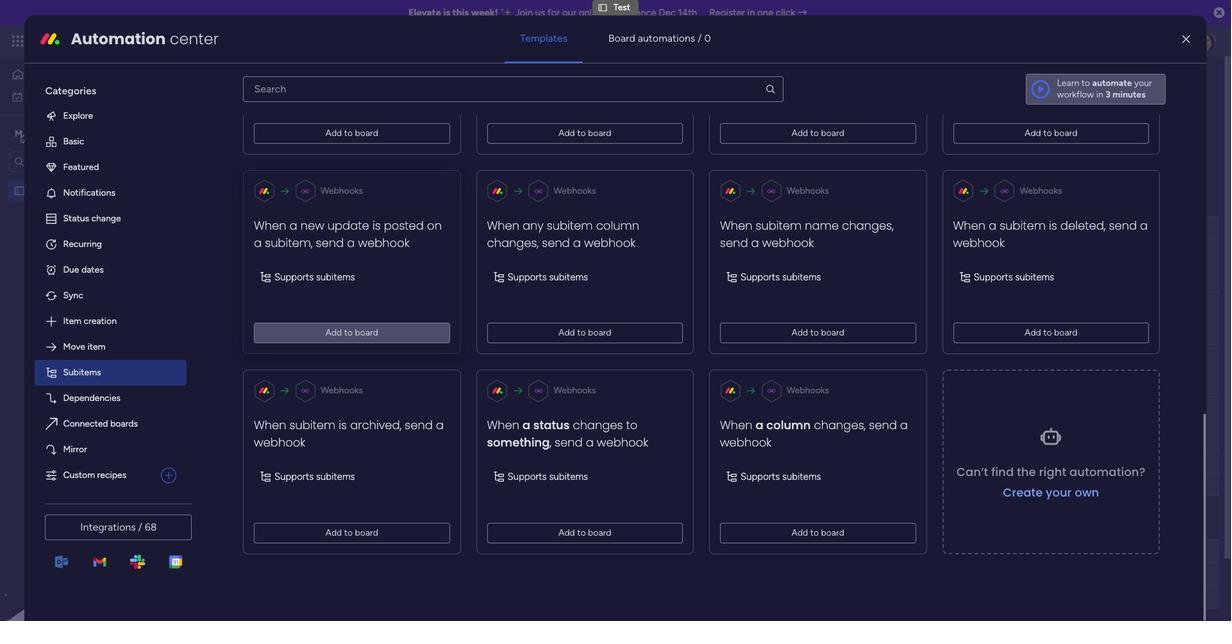 Task type: vqa. For each thing, say whether or not it's contained in the screenshot.
move to workspace
no



Task type: describe. For each thing, give the bounding box(es) containing it.
1 owner from the top
[[467, 222, 494, 233]]

custom recipes option
[[35, 462, 156, 488]]

us
[[536, 7, 545, 19]]

dapulse checkmark sign image
[[881, 364, 888, 379]]

webhook inside when any subitem column changes, send a webhook
[[585, 234, 636, 250]]

it
[[576, 312, 581, 323]]

workspace selection element
[[12, 126, 107, 143]]

dapulse integrations image
[[985, 121, 995, 131]]

connected boards
[[63, 418, 138, 429]]

integrations / 68
[[80, 521, 157, 533]]

timeline for first timeline field from the bottom
[[895, 546, 929, 557]]

2 vertical spatial due
[[624, 546, 640, 557]]

create
[[1004, 484, 1044, 500]]

subitem inside when subitem is archived, send a webhook
[[290, 417, 336, 433]]

1 horizontal spatial new
[[243, 260, 261, 271]]

kanban
[[415, 120, 445, 131]]

more
[[603, 96, 623, 107]]

recurring
[[63, 239, 102, 249]]

board automations / 0 button
[[593, 23, 727, 54]]

not started
[[531, 260, 579, 271]]

1 vertical spatial new project
[[243, 260, 292, 271]]

board automations / 0
[[609, 32, 711, 44]]

status field for column information image corresponding to status
[[539, 221, 571, 235]]

send inside when a new update is posted on a subitem, send a webhook
[[316, 234, 344, 250]]

13
[[647, 366, 655, 376]]

supports for when any subitem column changes, send a webhook
[[508, 271, 547, 283]]

dec 14
[[630, 419, 655, 428]]

can't find the right automation? create your own
[[957, 464, 1146, 500]]

something
[[488, 434, 550, 450]]

send inside the changes, send a webhook
[[870, 417, 898, 433]]

is inside when subitem is archived, send a webhook
[[339, 417, 347, 433]]

2 due date field from the top
[[621, 544, 664, 558]]

medium
[[716, 418, 749, 429]]

14
[[647, 419, 655, 428]]

1 priority from the top
[[718, 222, 747, 233]]

webhook inside when a status changes to something , send a webhook
[[597, 434, 649, 450]]

move item option
[[35, 334, 187, 360]]

when a new update is posted on a subitem, send a webhook
[[254, 217, 442, 250]]

2 timeline field from the top
[[892, 544, 932, 558]]

connected boards option
[[35, 411, 187, 437]]

gantt
[[276, 120, 299, 131]]

pipeline
[[315, 195, 361, 211]]

plans
[[242, 35, 263, 46]]

and
[[427, 97, 442, 108]]

2 of from the left
[[488, 97, 497, 108]]

hide button
[[517, 149, 564, 170]]

automate
[[1129, 120, 1169, 131]]

new project inside button
[[200, 154, 249, 165]]

v2 overdue deadline image
[[602, 312, 613, 324]]

notifications option
[[35, 180, 187, 206]]

integrate
[[1000, 120, 1037, 131]]

3 minutes
[[1106, 89, 1146, 100]]

see plans
[[224, 35, 263, 46]]

test inside list box
[[30, 185, 47, 196]]

search image
[[765, 83, 777, 95]]

where
[[499, 97, 524, 108]]

register
[[710, 7, 745, 19]]

production for post
[[249, 518, 312, 534]]

14th
[[679, 7, 697, 19]]

column information image for timeline
[[939, 546, 949, 557]]

monday work management
[[57, 33, 199, 48]]

2 owner field from the top
[[464, 544, 497, 558]]

dec for dec 12
[[630, 313, 645, 323]]

for
[[548, 7, 560, 19]]

supports for when a new update is posted on a subitem, send a webhook
[[275, 271, 314, 283]]

send inside when a status changes to something , send a webhook
[[555, 434, 583, 450]]

subitem inside when subitem name changes, send a webhook
[[756, 217, 802, 233]]

timelines
[[389, 97, 425, 108]]

your inside can't find the right automation? create your own
[[1047, 484, 1073, 500]]

files field for timeline
[[810, 221, 834, 235]]

keep
[[444, 97, 463, 108]]

assessment
[[316, 518, 387, 534]]

new inside button
[[200, 154, 218, 165]]

dates
[[81, 264, 104, 275]]

webhooks up the changes, send a webhook
[[787, 385, 830, 396]]

workspace
[[54, 127, 105, 140]]

supports subitems for update
[[275, 271, 355, 283]]

subitems for changes,
[[783, 271, 822, 283]]

board
[[609, 32, 636, 44]]

on inside when a new update is posted on a subitem, send a webhook
[[428, 217, 442, 233]]

webhook inside when subitem name changes, send a webhook
[[763, 234, 814, 250]]

join
[[515, 7, 533, 19]]

project
[[546, 97, 575, 108]]

subitems option
[[35, 360, 187, 385]]

hide
[[537, 154, 556, 165]]

subitems for update
[[317, 271, 355, 283]]

0 horizontal spatial your
[[526, 97, 544, 108]]

automation
[[71, 28, 166, 49]]

webhook inside the changes, send a webhook
[[721, 434, 772, 450]]

online
[[579, 7, 605, 19]]

learn to automate
[[1058, 78, 1133, 88]]

custom
[[63, 470, 95, 480]]

when for when a new update is posted on a subitem, send a webhook
[[254, 217, 287, 233]]

can't
[[957, 464, 989, 480]]

is inside when a subitem is deleted, send a webhook
[[1050, 217, 1058, 233]]

column information image for due date
[[670, 546, 680, 557]]

supports for when subitem name changes, send a webhook
[[741, 271, 781, 283]]

move item
[[63, 341, 106, 352]]

categories list box
[[35, 74, 197, 488]]

status change option
[[35, 206, 187, 232]]

publishing
[[262, 418, 303, 429]]

1 owner field from the top
[[464, 221, 497, 235]]

elevate is this week! ✨ join us for our online conference dec 14th
[[409, 7, 697, 19]]

status for status field corresponding to column information icon corresponding to status
[[542, 546, 568, 557]]

files field for priority
[[810, 544, 834, 558]]

see plans button
[[207, 31, 269, 51]]

send inside when a subitem is deleted, send a webhook
[[1110, 217, 1138, 233]]

status
[[534, 417, 570, 433]]

Search field
[[298, 151, 337, 169]]

webhooks for is
[[1021, 185, 1063, 196]]

one
[[758, 7, 774, 19]]

automations
[[638, 32, 696, 44]]

james peterson image
[[1196, 31, 1216, 51]]

project down pipeline
[[320, 222, 349, 233]]

dependencies
[[63, 393, 121, 403]]

webhooks for archived,
[[321, 385, 363, 396]]

manage any type of project. assign owners, set timelines and keep track of where your project stands.
[[196, 97, 606, 108]]

1 horizontal spatial column
[[767, 417, 811, 433]]

when a status changes to something , send a webhook
[[488, 417, 649, 450]]

dependencies option
[[35, 385, 187, 411]]

dec for dec 14
[[630, 419, 645, 428]]

minutes
[[1113, 89, 1146, 100]]

templates
[[520, 32, 568, 44]]

status inside status change option
[[63, 213, 89, 224]]

invite / 1 button
[[1117, 71, 1180, 91]]

12
[[647, 313, 655, 323]]

supports subitems down when a column
[[741, 471, 822, 482]]

testing
[[262, 365, 291, 376]]

webhooks for changes,
[[787, 185, 830, 196]]

a inside the changes, send a webhook
[[901, 417, 909, 433]]

started
[[548, 260, 579, 271]]

gantt button
[[267, 115, 309, 136]]

when subitem is archived, send a webhook
[[254, 417, 444, 450]]

is left this
[[443, 7, 451, 19]]

v2 search image
[[289, 153, 298, 167]]

68
[[145, 521, 157, 533]]

post production assessment
[[221, 518, 387, 534]]

main workspace
[[30, 127, 105, 140]]

monday
[[57, 33, 101, 48]]

this
[[453, 7, 469, 19]]

production for test
[[248, 195, 312, 211]]

connected
[[63, 418, 108, 429]]

select product image
[[12, 35, 24, 47]]

status change
[[63, 213, 121, 224]]

when a subitem is deleted, send a webhook
[[954, 217, 1149, 250]]

→
[[798, 7, 808, 19]]

column information image for status
[[581, 546, 591, 557]]

1 priority field from the top
[[715, 221, 750, 235]]

any for type
[[230, 97, 245, 108]]

changes
[[573, 417, 624, 433]]

change
[[91, 213, 121, 224]]

webhooks for update
[[321, 185, 363, 196]]

angle down image
[[261, 155, 267, 165]]

lottie animation image
[[0, 491, 164, 621]]

webhook inside when a new update is posted on a subitem, send a webhook
[[359, 234, 410, 250]]

create your own link
[[1004, 484, 1100, 500]]

due dates option
[[35, 257, 187, 283]]

test for test building
[[243, 312, 259, 323]]

basic option
[[35, 129, 187, 155]]

track
[[466, 97, 486, 108]]

working
[[528, 312, 561, 323]]

send inside when subitem name changes, send a webhook
[[721, 234, 749, 250]]

any for subitem
[[523, 217, 544, 233]]

post
[[221, 518, 246, 534]]

,
[[550, 434, 552, 450]]

recurring option
[[35, 232, 187, 257]]

see more link
[[584, 96, 625, 108]]



Task type: locate. For each thing, give the bounding box(es) containing it.
0 horizontal spatial in
[[748, 7, 755, 19]]

1 horizontal spatial of
[[488, 97, 497, 108]]

2 status field from the top
[[539, 544, 571, 558]]

your inside your workflow in
[[1135, 78, 1153, 88]]

1 vertical spatial work
[[43, 91, 62, 102]]

supports for when subitem is archived, send a webhook
[[275, 471, 314, 482]]

main right the workspace "icon"
[[30, 127, 52, 140]]

webhooks up name
[[787, 185, 830, 196]]

2 owner from the top
[[467, 546, 494, 557]]

test for test production pipeline
[[221, 195, 245, 211]]

send inside when subitem is archived, send a webhook
[[405, 417, 433, 433]]

test
[[614, 2, 631, 13], [30, 185, 47, 196], [221, 195, 245, 211], [243, 312, 259, 323], [243, 365, 259, 376], [243, 418, 259, 429]]

webhook inside when subitem is archived, send a webhook
[[254, 434, 306, 450]]

0 horizontal spatial on
[[428, 217, 442, 233]]

test down the new project button
[[221, 195, 245, 211]]

invite / 1
[[1141, 75, 1175, 86]]

week!
[[471, 7, 498, 19]]

see
[[224, 35, 240, 46], [585, 96, 600, 107]]

when inside when a status changes to something , send a webhook
[[488, 417, 520, 433]]

subitem up started
[[547, 217, 593, 233]]

1 horizontal spatial on
[[563, 312, 574, 323]]

when any subitem column changes, send a webhook
[[488, 217, 640, 250]]

1 vertical spatial /
[[1165, 75, 1169, 86]]

sort
[[488, 154, 505, 165]]

subitems down the changes, send a webhook
[[783, 471, 822, 482]]

1
[[1171, 75, 1175, 86], [431, 317, 434, 325]]

dec left '12'
[[630, 313, 645, 323]]

1 vertical spatial column information image
[[939, 546, 949, 557]]

dec 13
[[630, 366, 655, 376]]

0 vertical spatial in
[[748, 7, 755, 19]]

categories
[[45, 85, 96, 97]]

timeline for second timeline field from the bottom
[[895, 222, 929, 233]]

2 date from the top
[[643, 546, 661, 557]]

1 vertical spatial changes,
[[488, 234, 539, 250]]

Priority field
[[715, 221, 750, 235], [715, 544, 750, 558]]

any up not
[[523, 217, 544, 233]]

Post Production Assessment field
[[217, 518, 390, 535]]

2 priority field from the top
[[715, 544, 750, 558]]

on left it
[[563, 312, 574, 323]]

1 due date field from the top
[[621, 221, 664, 235]]

0 vertical spatial status field
[[539, 221, 571, 235]]

when inside when subitem is archived, send a webhook
[[254, 417, 287, 433]]

conference
[[607, 7, 657, 19]]

1 horizontal spatial work
[[104, 33, 127, 48]]

2 files field from the top
[[810, 544, 834, 558]]

supports subitems for column
[[508, 271, 589, 283]]

0 horizontal spatial of
[[267, 97, 276, 108]]

1 horizontal spatial see
[[585, 96, 600, 107]]

webhooks down hide
[[554, 185, 597, 196]]

main inside button
[[214, 120, 234, 131]]

supports subitems down ,
[[508, 471, 589, 482]]

subitem inside when a subitem is deleted, send a webhook
[[1001, 217, 1047, 233]]

activity
[[1056, 75, 1087, 86]]

subitems down when a new update is posted on a subitem, send a webhook
[[317, 271, 355, 283]]

in left 3
[[1097, 89, 1104, 100]]

subitem left name
[[756, 217, 802, 233]]

/ left 0
[[698, 32, 702, 44]]

when subitem name changes, send a webhook
[[721, 217, 894, 250]]

0 vertical spatial priority field
[[715, 221, 750, 235]]

is
[[443, 7, 451, 19], [373, 217, 381, 233], [1050, 217, 1058, 233], [339, 417, 347, 433]]

not
[[531, 260, 546, 271]]

1 timeline field from the top
[[892, 221, 932, 235]]

elevate
[[409, 7, 441, 19]]

1 due date from the top
[[624, 222, 661, 233]]

item creation option
[[35, 309, 187, 334]]

0 vertical spatial column
[[597, 217, 640, 233]]

option
[[0, 179, 164, 182]]

0 horizontal spatial main
[[30, 127, 52, 140]]

Search in workspace field
[[27, 154, 107, 169]]

autopilot image
[[1113, 117, 1124, 133]]

name
[[806, 217, 840, 233]]

high
[[723, 365, 742, 376]]

work for monday
[[104, 33, 127, 48]]

workflow
[[1058, 89, 1095, 100]]

column inside when any subitem column changes, send a webhook
[[597, 217, 640, 233]]

automation center
[[71, 28, 219, 49]]

due inside option
[[63, 264, 79, 275]]

column information image for status
[[581, 223, 591, 233]]

due dates
[[63, 264, 104, 275]]

main for main table
[[214, 120, 234, 131]]

1 vertical spatial timeline field
[[892, 544, 932, 558]]

column information image for timeline
[[939, 223, 949, 233]]

dec
[[659, 7, 676, 19], [630, 313, 645, 323], [630, 366, 645, 376], [630, 419, 645, 428]]

0 horizontal spatial /
[[138, 521, 142, 533]]

0 vertical spatial due
[[624, 222, 640, 233]]

test right public board icon
[[30, 185, 47, 196]]

own
[[1076, 484, 1100, 500]]

templates button
[[505, 23, 583, 54]]

0 vertical spatial timeline
[[895, 222, 929, 233]]

test inside field
[[221, 195, 245, 211]]

subitems down when a subitem is deleted, send a webhook
[[1016, 271, 1055, 283]]

update
[[328, 217, 370, 233]]

project down subitem,
[[263, 260, 292, 271]]

2 timeline from the top
[[895, 546, 929, 557]]

2 horizontal spatial your
[[1135, 78, 1153, 88]]

None search field
[[243, 76, 784, 102]]

is inside when a new update is posted on a subitem, send a webhook
[[373, 217, 381, 233]]

/ right invite
[[1165, 75, 1169, 86]]

0 vertical spatial due date
[[624, 222, 661, 233]]

new up test building
[[243, 260, 261, 271]]

subitems down when subitem is archived, send a webhook
[[317, 471, 355, 482]]

your down right
[[1047, 484, 1073, 500]]

supports subitems for changes,
[[741, 271, 822, 283]]

new project down main table button
[[200, 154, 249, 165]]

send inside when any subitem column changes, send a webhook
[[542, 234, 570, 250]]

show board description image
[[246, 74, 261, 87]]

test right online
[[614, 2, 631, 13]]

1 vertical spatial due date
[[624, 546, 661, 557]]

2 vertical spatial your
[[1047, 484, 1073, 500]]

in inside your workflow in
[[1097, 89, 1104, 100]]

0 vertical spatial production
[[248, 195, 312, 211]]

a inside when subitem is archived, send a webhook
[[436, 417, 444, 433]]

1 vertical spatial see
[[585, 96, 600, 107]]

test for test publishing
[[243, 418, 259, 429]]

dec left 14
[[630, 419, 645, 428]]

production inside field
[[249, 518, 312, 534]]

0 horizontal spatial 1
[[431, 317, 434, 325]]

1 status field from the top
[[539, 221, 571, 235]]

1 date from the top
[[643, 222, 661, 233]]

0 vertical spatial owner
[[467, 222, 494, 233]]

1 vertical spatial priority
[[718, 546, 747, 557]]

supports subitems for archived,
[[275, 471, 355, 482]]

send
[[1110, 217, 1138, 233], [316, 234, 344, 250], [542, 234, 570, 250], [721, 234, 749, 250], [405, 417, 433, 433], [870, 417, 898, 433], [555, 434, 583, 450]]

main inside workspace selection element
[[30, 127, 52, 140]]

featured option
[[35, 155, 187, 180]]

on
[[428, 217, 442, 233], [563, 312, 574, 323]]

1 vertical spatial timeline
[[895, 546, 929, 557]]

1 vertical spatial files field
[[810, 544, 834, 558]]

supports subitems up working
[[508, 271, 589, 283]]

1 vertical spatial date
[[643, 546, 661, 557]]

supports subitems up post production assessment
[[275, 471, 355, 482]]

test for test testing
[[243, 365, 259, 376]]

/ left 68
[[138, 521, 142, 533]]

test left building
[[243, 312, 259, 323]]

building
[[262, 312, 294, 323]]

1 vertical spatial status field
[[539, 544, 571, 558]]

/ for integrations / 68
[[138, 521, 142, 533]]

production inside field
[[248, 195, 312, 211]]

subitems for column
[[550, 271, 589, 283]]

categories heading
[[35, 74, 187, 103]]

sync option
[[35, 283, 187, 309]]

1 inside button
[[1171, 75, 1175, 86]]

webhooks down done
[[554, 385, 597, 396]]

1 horizontal spatial /
[[698, 32, 702, 44]]

notifications
[[63, 187, 115, 198]]

subitems for is
[[1016, 271, 1055, 283]]

new project down subitem,
[[243, 260, 292, 271]]

1 files field from the top
[[810, 221, 834, 235]]

automate
[[1093, 78, 1133, 88]]

0 vertical spatial 1
[[1171, 75, 1175, 86]]

Test Production Pipeline field
[[217, 195, 364, 212]]

1 vertical spatial due date field
[[621, 544, 664, 558]]

m
[[15, 128, 22, 139]]

work right monday
[[104, 33, 127, 48]]

on right "posted" on the left of the page
[[428, 217, 442, 233]]

0 horizontal spatial column information image
[[581, 223, 591, 233]]

supports subitems down subitem,
[[275, 271, 355, 283]]

is left the archived,
[[339, 417, 347, 433]]

webhooks for column
[[554, 185, 597, 196]]

when a column
[[721, 417, 811, 433]]

see for see more
[[585, 96, 600, 107]]

0 vertical spatial /
[[698, 32, 702, 44]]

0 vertical spatial new project
[[200, 154, 249, 165]]

1 inside "button"
[[431, 317, 434, 325]]

mirror
[[63, 444, 87, 455]]

activity button
[[1051, 71, 1112, 91]]

automation?
[[1070, 464, 1146, 480]]

when inside when a new update is posted on a subitem, send a webhook
[[254, 217, 287, 233]]

add to favorites image
[[267, 74, 280, 87]]

work inside button
[[43, 91, 62, 102]]

subitems down when subitem name changes, send a webhook
[[783, 271, 822, 283]]

1 horizontal spatial your
[[1047, 484, 1073, 500]]

dec left 13
[[630, 366, 645, 376]]

when inside when subitem name changes, send a webhook
[[721, 217, 753, 233]]

subitem inside when any subitem column changes, send a webhook
[[547, 217, 593, 233]]

2 files from the top
[[813, 546, 831, 557]]

1 vertical spatial in
[[1097, 89, 1104, 100]]

supports subitems down when a subitem is deleted, send a webhook
[[974, 271, 1055, 283]]

is left "deleted,"
[[1050, 217, 1058, 233]]

0 horizontal spatial any
[[230, 97, 245, 108]]

1 vertical spatial on
[[563, 312, 574, 323]]

project left angle down icon
[[221, 154, 249, 165]]

calendar
[[360, 120, 396, 131]]

0 horizontal spatial column information image
[[581, 546, 591, 557]]

1 vertical spatial owner
[[467, 546, 494, 557]]

webhooks
[[321, 185, 363, 196], [554, 185, 597, 196], [787, 185, 830, 196], [1021, 185, 1063, 196], [321, 385, 363, 396], [554, 385, 597, 396], [787, 385, 830, 396]]

manage
[[196, 97, 228, 108]]

table
[[236, 120, 257, 131]]

timeline
[[895, 222, 929, 233], [895, 546, 929, 557]]

1 horizontal spatial main
[[214, 120, 234, 131]]

0 vertical spatial changes,
[[843, 217, 894, 233]]

webhooks up when subitem is archived, send a webhook
[[321, 385, 363, 396]]

Status field
[[539, 221, 571, 235], [539, 544, 571, 558]]

arrow down image
[[448, 152, 464, 167]]

1 horizontal spatial any
[[523, 217, 544, 233]]

any inside when any subitem column changes, send a webhook
[[523, 217, 544, 233]]

column information image
[[581, 223, 591, 233], [939, 546, 949, 557]]

1 vertical spatial production
[[249, 518, 312, 534]]

1 vertical spatial 1
[[431, 317, 434, 325]]

explore option
[[35, 103, 187, 129]]

2 vertical spatial /
[[138, 521, 142, 533]]

3
[[1106, 89, 1111, 100]]

1 of from the left
[[267, 97, 276, 108]]

webhook inside when a subitem is deleted, send a webhook
[[954, 234, 1005, 250]]

subitems for archived,
[[317, 471, 355, 482]]

project
[[221, 154, 249, 165], [320, 222, 349, 233], [263, 260, 292, 271], [320, 545, 349, 556]]

0 vertical spatial priority
[[718, 222, 747, 233]]

files for timeline
[[813, 222, 831, 233]]

chart button
[[309, 115, 351, 136]]

status for status field associated with column information image corresponding to status
[[542, 222, 568, 233]]

test production pipeline
[[221, 195, 361, 211]]

test left testing on the bottom left
[[243, 365, 259, 376]]

1 vertical spatial new
[[243, 260, 261, 271]]

of right track
[[488, 97, 497, 108]]

when for when subitem name changes, send a webhook
[[721, 217, 753, 233]]

webhooks up when a subitem is deleted, send a webhook
[[1021, 185, 1063, 196]]

stands.
[[577, 97, 606, 108]]

working on it
[[528, 312, 581, 323]]

see left more
[[585, 96, 600, 107]]

changes, inside when subitem name changes, send a webhook
[[843, 217, 894, 233]]

0 vertical spatial new
[[200, 154, 218, 165]]

0 vertical spatial files field
[[810, 221, 834, 235]]

supports for when a subitem is deleted, send a webhook
[[974, 271, 1014, 283]]

my work button
[[8, 86, 138, 107]]

to inside when a status changes to something , send a webhook
[[627, 417, 638, 433]]

type
[[247, 97, 265, 108]]

Due date field
[[621, 221, 664, 235], [621, 544, 664, 558]]

1 horizontal spatial column information image
[[670, 546, 680, 557]]

priority
[[718, 222, 747, 233], [718, 546, 747, 557]]

in left one
[[748, 7, 755, 19]]

1 horizontal spatial column information image
[[939, 546, 949, 557]]

when inside when a subitem is deleted, send a webhook
[[954, 217, 986, 233]]

main for main workspace
[[30, 127, 52, 140]]

invite
[[1141, 75, 1163, 86]]

0 vertical spatial any
[[230, 97, 245, 108]]

1 vertical spatial priority field
[[715, 544, 750, 558]]

webhooks up update
[[321, 185, 363, 196]]

files for priority
[[813, 546, 831, 557]]

is left "posted" on the left of the page
[[373, 217, 381, 233]]

dec for dec 13
[[630, 366, 645, 376]]

see for see plans
[[224, 35, 240, 46]]

0 horizontal spatial new
[[200, 154, 218, 165]]

supports subitems for is
[[974, 271, 1055, 283]]

your up minutes
[[1135, 78, 1153, 88]]

Timeline field
[[892, 221, 932, 235], [892, 544, 932, 558]]

0 vertical spatial timeline field
[[892, 221, 932, 235]]

Files field
[[810, 221, 834, 235], [810, 544, 834, 558]]

work right my
[[43, 91, 62, 102]]

test testing
[[243, 365, 291, 376]]

/ inside button
[[698, 32, 702, 44]]

find
[[992, 464, 1015, 480]]

/ for invite / 1
[[1165, 75, 1169, 86]]

production right post
[[249, 518, 312, 534]]

status field for column information icon corresponding to status
[[539, 544, 571, 558]]

v2 done deadline image
[[602, 365, 613, 377]]

changes, inside the changes, send a webhook
[[815, 417, 866, 433]]

2 priority from the top
[[718, 546, 747, 557]]

sort button
[[468, 149, 513, 170]]

when for when a subitem is deleted, send a webhook
[[954, 217, 986, 233]]

low
[[724, 312, 741, 323]]

1 vertical spatial your
[[526, 97, 544, 108]]

a inside when subitem name changes, send a webhook
[[752, 234, 760, 250]]

dec left 14th
[[659, 7, 676, 19]]

column
[[597, 217, 640, 233], [767, 417, 811, 433]]

new
[[200, 154, 218, 165], [243, 260, 261, 271]]

item creation
[[63, 316, 117, 326]]

our
[[563, 7, 577, 19]]

lottie animation element
[[0, 491, 164, 621]]

Search for a column type search field
[[243, 76, 784, 102]]

when for when subitem is archived, send a webhook
[[254, 417, 287, 433]]

1 vertical spatial column
[[767, 417, 811, 433]]

mirror option
[[35, 437, 187, 462]]

test list box
[[0, 177, 164, 375]]

0 vertical spatial due date field
[[621, 221, 664, 235]]

0 horizontal spatial work
[[43, 91, 62, 102]]

supports subitems down when subitem name changes, send a webhook
[[741, 271, 822, 283]]

1 horizontal spatial in
[[1097, 89, 1104, 100]]

2 horizontal spatial column information image
[[939, 223, 949, 233]]

recipes
[[97, 470, 127, 480]]

0 vertical spatial your
[[1135, 78, 1153, 88]]

production up new
[[248, 195, 312, 211]]

featured
[[63, 162, 99, 173]]

1 vertical spatial files
[[813, 546, 831, 557]]

0 horizontal spatial see
[[224, 35, 240, 46]]

automation  center image
[[40, 29, 61, 49]]

2 horizontal spatial /
[[1165, 75, 1169, 86]]

1 files from the top
[[813, 222, 831, 233]]

Owner field
[[464, 221, 497, 235], [464, 544, 497, 558]]

2 due date from the top
[[624, 546, 661, 557]]

0 vertical spatial files
[[813, 222, 831, 233]]

main left table in the left top of the page
[[214, 120, 234, 131]]

see inside "link"
[[585, 96, 600, 107]]

your
[[1135, 78, 1153, 88], [526, 97, 544, 108], [1047, 484, 1073, 500]]

0 vertical spatial column information image
[[581, 223, 591, 233]]

1 horizontal spatial 1
[[1171, 75, 1175, 86]]

subitems right not
[[550, 271, 589, 283]]

of right 'type'
[[267, 97, 276, 108]]

your right where
[[526, 97, 544, 108]]

when for when any subitem column changes, send a webhook
[[488, 217, 520, 233]]

column information image
[[939, 223, 949, 233], [581, 546, 591, 557], [670, 546, 680, 557]]

0 vertical spatial on
[[428, 217, 442, 233]]

work for my
[[43, 91, 62, 102]]

0 horizontal spatial column
[[597, 217, 640, 233]]

1 vertical spatial due
[[63, 264, 79, 275]]

project.
[[278, 97, 309, 108]]

1 vertical spatial any
[[523, 217, 544, 233]]

1 vertical spatial owner field
[[464, 544, 497, 558]]

your workflow in
[[1058, 78, 1153, 100]]

changes, inside when any subitem column changes, send a webhook
[[488, 234, 539, 250]]

chart
[[319, 120, 341, 131]]

posted
[[384, 217, 424, 233]]

management
[[129, 33, 199, 48]]

a inside when any subitem column changes, send a webhook
[[574, 234, 581, 250]]

public board image
[[13, 184, 26, 197]]

register in one click →
[[710, 7, 808, 19]]

subitem left the archived,
[[290, 417, 336, 433]]

subitems down ,
[[550, 471, 589, 482]]

0 vertical spatial date
[[643, 222, 661, 233]]

0 vertical spatial see
[[224, 35, 240, 46]]

board
[[355, 127, 379, 138], [589, 127, 612, 138], [822, 127, 845, 138], [1055, 127, 1078, 138], [355, 327, 379, 338], [589, 327, 612, 338], [822, 327, 845, 338], [1055, 327, 1078, 338], [355, 527, 379, 538], [589, 527, 612, 538], [822, 527, 845, 538]]

see inside "button"
[[224, 35, 240, 46]]

integrations
[[80, 521, 136, 533]]

new down main table button
[[200, 154, 218, 165]]

0 vertical spatial owner field
[[464, 221, 497, 235]]

test left publishing in the left of the page
[[243, 418, 259, 429]]

when inside when any subitem column changes, send a webhook
[[488, 217, 520, 233]]

any left 'type'
[[230, 97, 245, 108]]

1 timeline from the top
[[895, 222, 929, 233]]

see left plans
[[224, 35, 240, 46]]

subitem left "deleted,"
[[1001, 217, 1047, 233]]

calendar button
[[351, 115, 406, 136]]

project down assessment
[[320, 545, 349, 556]]

boards
[[110, 418, 138, 429]]

2 vertical spatial changes,
[[815, 417, 866, 433]]

home
[[30, 69, 54, 80]]

assign
[[311, 97, 338, 108]]

workspace image
[[12, 127, 25, 141]]

set
[[374, 97, 386, 108]]

0 vertical spatial work
[[104, 33, 127, 48]]

project inside button
[[221, 154, 249, 165]]



